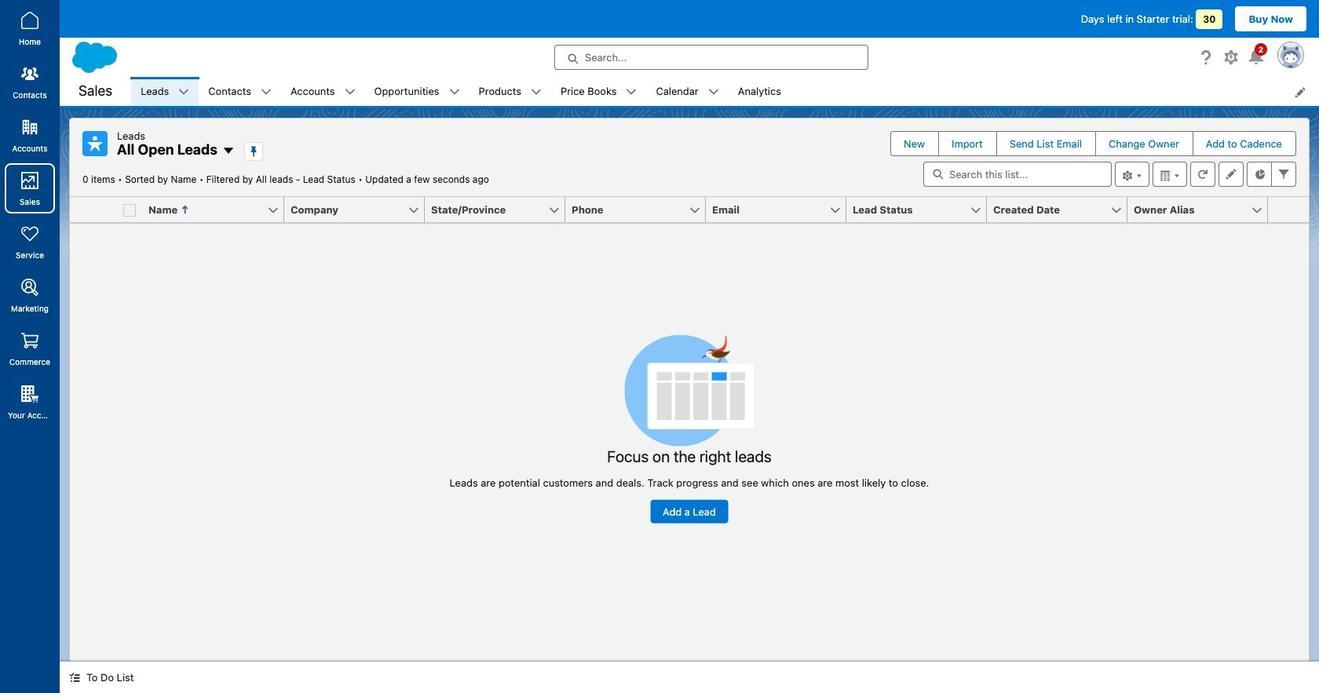 Task type: describe. For each thing, give the bounding box(es) containing it.
item number image
[[70, 197, 117, 222]]

5 list item from the left
[[469, 77, 551, 106]]

lead status element
[[846, 197, 996, 223]]

item number element
[[70, 197, 117, 223]]

state/province element
[[425, 197, 575, 223]]

Search All Open Leads list view. search field
[[923, 162, 1112, 187]]

1 vertical spatial text default image
[[222, 145, 235, 157]]

6 list item from the left
[[551, 77, 647, 106]]

all open leads|leads|list view element
[[69, 118, 1310, 662]]



Task type: locate. For each thing, give the bounding box(es) containing it.
owner alias element
[[1127, 197, 1277, 223]]

company element
[[284, 197, 434, 223]]

action element
[[1268, 197, 1309, 223]]

0 horizontal spatial text default image
[[222, 145, 235, 157]]

cell inside the "all open leads|leads|list view" element
[[117, 197, 142, 223]]

created date element
[[987, 197, 1137, 223]]

2 list item from the left
[[199, 77, 281, 106]]

text default image
[[179, 87, 189, 98], [261, 87, 272, 98], [344, 87, 355, 98], [531, 87, 542, 98], [626, 87, 637, 98], [708, 87, 719, 98], [69, 672, 80, 683]]

1 horizontal spatial text default image
[[449, 87, 460, 98]]

phone element
[[565, 197, 715, 223]]

status
[[450, 335, 929, 524]]

cell
[[117, 197, 142, 223]]

action image
[[1268, 197, 1309, 222]]

4 list item from the left
[[365, 77, 469, 106]]

all open leads status
[[82, 174, 365, 185]]

7 list item from the left
[[647, 77, 728, 106]]

0 vertical spatial text default image
[[449, 87, 460, 98]]

list item
[[131, 77, 199, 106], [199, 77, 281, 106], [281, 77, 365, 106], [365, 77, 469, 106], [469, 77, 551, 106], [551, 77, 647, 106], [647, 77, 728, 106]]

1 list item from the left
[[131, 77, 199, 106]]

name element
[[142, 197, 294, 223]]

list
[[131, 77, 1319, 106]]

3 list item from the left
[[281, 77, 365, 106]]

email element
[[706, 197, 856, 223]]

text default image
[[449, 87, 460, 98], [222, 145, 235, 157]]



Task type: vqa. For each thing, say whether or not it's contained in the screenshot.
the search all reports... text field
no



